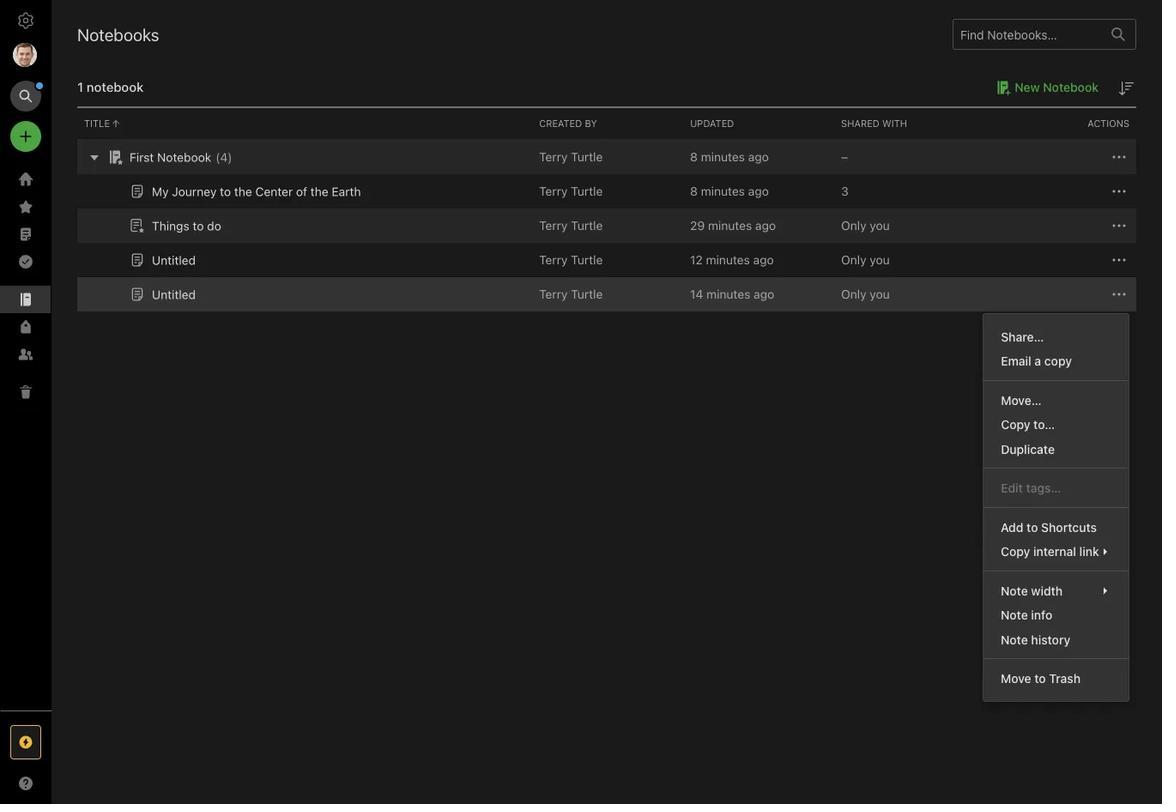 Task type: describe. For each thing, give the bounding box(es) containing it.
home image
[[15, 169, 36, 190]]

minutes for more actions icon inside untitled row
[[706, 253, 750, 267]]

1 untitled row from the top
[[77, 243, 1137, 277]]

my
[[152, 184, 169, 199]]

terry for 12 minutes ago untitled button
[[540, 253, 568, 267]]

new
[[1015, 80, 1041, 94]]

untitled 4 element
[[152, 288, 196, 302]]

more actions field for first notebook row
[[1110, 147, 1130, 167]]

terry turtle for untitled 4 element
[[540, 287, 603, 301]]

to for add to shortcuts
[[1027, 520, 1039, 535]]

trash
[[1050, 672, 1082, 686]]

note history
[[1002, 633, 1071, 647]]

copy for copy to…
[[1002, 418, 1031, 432]]

only you for 12 minutes ago
[[842, 253, 890, 267]]

my journey to the center of the earth 1 element
[[152, 184, 361, 199]]

things to do row
[[77, 209, 1137, 243]]

things
[[152, 219, 190, 233]]

actions
[[1088, 118, 1130, 129]]

copy
[[1045, 354, 1073, 368]]

arrow image
[[84, 147, 105, 167]]

Find Notebooks… text field
[[954, 20, 1102, 48]]

ago for more actions icon inside untitled row
[[754, 253, 774, 267]]

shared with
[[842, 118, 908, 129]]

(
[[216, 150, 220, 164]]

untitled for 12 minutes ago
[[152, 253, 196, 267]]

terry turtle for my journey to the center of the earth 1 element
[[540, 184, 603, 198]]

first notebook row
[[77, 140, 1137, 174]]

1 the from the left
[[234, 184, 252, 199]]

only you for 14 minutes ago
[[842, 287, 890, 301]]

add to shortcuts
[[1002, 520, 1098, 535]]

ago for more actions image at the right top of page
[[754, 287, 775, 301]]

share… link
[[984, 325, 1129, 349]]

notebooks element
[[52, 0, 1163, 805]]

you for 29 minutes ago
[[870, 219, 890, 233]]

created
[[540, 118, 583, 129]]

only for 12 minutes ago
[[842, 253, 867, 267]]

tags…
[[1027, 481, 1062, 496]]

copy to…
[[1002, 418, 1056, 432]]

1
[[77, 79, 83, 94]]

untitled button for 12 minutes ago
[[127, 250, 196, 271]]

–
[[842, 150, 849, 164]]

untitled for 14 minutes ago
[[152, 288, 196, 302]]

minutes for more actions icon within the my journey to the center of the earth row
[[701, 184, 745, 198]]

terry for my journey to the center of the earth button on the top of the page
[[540, 184, 568, 198]]

more actions image for things to do
[[1110, 216, 1130, 236]]

note history link
[[984, 628, 1129, 652]]

8 minutes ago for –
[[691, 150, 769, 164]]

29
[[691, 219, 705, 233]]

by
[[585, 118, 598, 129]]

minutes for more actions icon within the first notebook row
[[701, 150, 745, 164]]

shared
[[842, 118, 880, 129]]

notebook for first
[[157, 150, 211, 164]]

WHAT'S NEW field
[[0, 770, 52, 798]]

first notebook ( 4 )
[[130, 150, 232, 164]]

a
[[1035, 354, 1042, 368]]

untitled 3 element
[[152, 253, 196, 267]]

share…
[[1002, 330, 1045, 344]]

only for 14 minutes ago
[[842, 287, 867, 301]]

dropdown list menu
[[984, 325, 1129, 691]]

to for things to do
[[193, 219, 204, 233]]

updated button
[[684, 108, 835, 139]]

12 minutes ago
[[691, 253, 774, 267]]

created by button
[[533, 108, 684, 139]]

new notebook button
[[991, 77, 1099, 98]]

email a copy
[[1002, 354, 1073, 368]]

actions button
[[986, 108, 1137, 139]]

you for 14 minutes ago
[[870, 287, 890, 301]]

duplicate
[[1002, 442, 1056, 456]]

move to trash
[[1002, 672, 1082, 686]]

sort options image
[[1117, 78, 1137, 99]]

terry turtle for untitled 3 element
[[540, 253, 603, 267]]

click to expand image
[[44, 773, 57, 794]]

turtle for 12 minutes ago untitled button
[[571, 253, 603, 267]]

copy internal link link
[[984, 540, 1129, 564]]

settings image
[[15, 10, 36, 31]]

8 minutes ago for 3
[[691, 184, 769, 198]]

center
[[256, 184, 293, 199]]

terry for things to do button at the left of page
[[540, 219, 568, 233]]

3
[[842, 184, 849, 198]]

add
[[1002, 520, 1024, 535]]

first
[[130, 150, 154, 164]]

Account field
[[0, 38, 52, 72]]

note for note width
[[1002, 584, 1029, 598]]

more actions field for first untitled row from the top
[[1110, 250, 1130, 271]]

)
[[228, 150, 232, 164]]

edit tags…
[[1002, 481, 1062, 496]]

my journey to the center of the earth row
[[77, 174, 1137, 209]]

terry turtle for things to do 2 element
[[540, 219, 603, 233]]



Task type: vqa. For each thing, say whether or not it's contained in the screenshot.
bottom 8
yes



Task type: locate. For each thing, give the bounding box(es) containing it.
turtle for things to do button at the left of page
[[571, 219, 603, 233]]

14 minutes ago
[[691, 287, 775, 301]]

of
[[296, 184, 307, 199]]

you inside things to do row
[[870, 219, 890, 233]]

Note width field
[[984, 579, 1129, 603]]

only
[[842, 219, 867, 233], [842, 253, 867, 267], [842, 287, 867, 301]]

to inside move to trash link
[[1035, 672, 1047, 686]]

more actions image inside untitled row
[[1110, 250, 1130, 271]]

2 terry from the top
[[540, 184, 568, 198]]

3 only you from the top
[[842, 287, 890, 301]]

untitled button down untitled 3 element
[[127, 284, 196, 305]]

1 you from the top
[[870, 219, 890, 233]]

4 terry turtle from the top
[[540, 253, 603, 267]]

terry for untitled button corresponding to 14 minutes ago
[[540, 287, 568, 301]]

more actions image for my journey to the center of the earth
[[1110, 181, 1130, 202]]

1 only you from the top
[[842, 219, 890, 233]]

things to do button
[[127, 216, 221, 236]]

5 turtle from the top
[[571, 287, 603, 301]]

3 note from the top
[[1002, 633, 1029, 647]]

to right add
[[1027, 520, 1039, 535]]

8 for –
[[691, 150, 698, 164]]

info
[[1032, 609, 1053, 623]]

4 more actions field from the top
[[1110, 250, 1130, 271]]

note width
[[1002, 584, 1064, 598]]

copy internal link
[[1002, 545, 1100, 559]]

1 vertical spatial only
[[842, 253, 867, 267]]

0 vertical spatial untitled
[[152, 253, 196, 267]]

turtle for untitled button corresponding to 14 minutes ago
[[571, 287, 603, 301]]

new notebook
[[1015, 80, 1099, 94]]

the left center
[[234, 184, 252, 199]]

1 8 from the top
[[691, 150, 698, 164]]

only inside things to do row
[[842, 219, 867, 233]]

ago inside my journey to the center of the earth row
[[749, 184, 769, 198]]

8 minutes ago inside my journey to the center of the earth row
[[691, 184, 769, 198]]

copy
[[1002, 418, 1031, 432], [1002, 545, 1031, 559]]

3 you from the top
[[870, 287, 890, 301]]

minutes inside my journey to the center of the earth row
[[701, 184, 745, 198]]

edit tags… link
[[984, 476, 1129, 501]]

only you for 29 minutes ago
[[842, 219, 890, 233]]

2 8 minutes ago from the top
[[691, 184, 769, 198]]

copy down move…
[[1002, 418, 1031, 432]]

history
[[1032, 633, 1071, 647]]

to inside add to shortcuts link
[[1027, 520, 1039, 535]]

move… link
[[984, 388, 1129, 413]]

move to trash link
[[984, 667, 1129, 691]]

5 terry turtle from the top
[[540, 287, 603, 301]]

3 only from the top
[[842, 287, 867, 301]]

to for move to trash
[[1035, 672, 1047, 686]]

with
[[883, 118, 908, 129]]

Sort field
[[1117, 77, 1137, 99]]

notebook inside 'button'
[[1044, 80, 1099, 94]]

2 note from the top
[[1002, 609, 1029, 623]]

to left do
[[193, 219, 204, 233]]

my journey to the center of the earth button
[[127, 181, 361, 202]]

untitled button down the things
[[127, 250, 196, 271]]

8 inside first notebook row
[[691, 150, 698, 164]]

1 copy from the top
[[1002, 418, 1031, 432]]

1 turtle from the top
[[571, 150, 603, 164]]

turtle for my journey to the center of the earth button on the top of the page
[[571, 184, 603, 198]]

note width link
[[984, 579, 1129, 603]]

1 vertical spatial only you
[[842, 253, 890, 267]]

shortcuts
[[1042, 520, 1098, 535]]

ago up 12 minutes ago
[[756, 219, 776, 233]]

journey
[[172, 184, 217, 199]]

upgrade image
[[15, 733, 36, 753]]

copy for copy internal link
[[1002, 545, 1031, 559]]

0 horizontal spatial the
[[234, 184, 252, 199]]

more actions field for first untitled row from the bottom
[[1110, 284, 1130, 305]]

minutes inside first notebook row
[[701, 150, 745, 164]]

3 more actions field from the top
[[1110, 216, 1130, 236]]

title button
[[77, 108, 533, 139]]

more actions field for my journey to the center of the earth row
[[1110, 181, 1130, 202]]

1 untitled button from the top
[[127, 250, 196, 271]]

1 only from the top
[[842, 219, 867, 233]]

notebook for new
[[1044, 80, 1099, 94]]

more actions field inside things to do row
[[1110, 216, 1130, 236]]

2 untitled row from the top
[[77, 277, 1137, 312]]

notebooks
[[77, 24, 159, 44]]

minutes
[[701, 150, 745, 164], [701, 184, 745, 198], [709, 219, 753, 233], [706, 253, 750, 267], [707, 287, 751, 301]]

2 untitled from the top
[[152, 288, 196, 302]]

4 more actions image from the top
[[1110, 250, 1130, 271]]

more actions image
[[1110, 284, 1130, 305]]

29 minutes ago
[[691, 219, 776, 233]]

created by
[[540, 118, 598, 129]]

5 terry from the top
[[540, 287, 568, 301]]

minutes right 12
[[706, 253, 750, 267]]

account image
[[13, 43, 37, 67]]

more actions image
[[1110, 147, 1130, 167], [1110, 181, 1130, 202], [1110, 216, 1130, 236], [1110, 250, 1130, 271]]

2 turtle from the top
[[571, 184, 603, 198]]

note left info at the right bottom of the page
[[1002, 609, 1029, 623]]

row group
[[77, 140, 1137, 312]]

the
[[234, 184, 252, 199], [311, 184, 329, 199]]

terry inside my journey to the center of the earth row
[[540, 184, 568, 198]]

more actions image for untitled
[[1110, 250, 1130, 271]]

row group containing terry turtle
[[77, 140, 1137, 312]]

more actions field inside first notebook row
[[1110, 147, 1130, 167]]

1 vertical spatial copy
[[1002, 545, 1031, 559]]

2 untitled button from the top
[[127, 284, 196, 305]]

shared with button
[[835, 108, 986, 139]]

untitled up untitled 4 element
[[152, 253, 196, 267]]

internal
[[1034, 545, 1077, 559]]

1 untitled from the top
[[152, 253, 196, 267]]

3 terry from the top
[[540, 219, 568, 233]]

tree
[[0, 166, 52, 710]]

8 up 29
[[691, 184, 698, 198]]

0 vertical spatial you
[[870, 219, 890, 233]]

the right of
[[311, 184, 329, 199]]

minutes down updated
[[701, 150, 745, 164]]

row group inside the notebooks element
[[77, 140, 1137, 312]]

turtle
[[571, 150, 603, 164], [571, 184, 603, 198], [571, 219, 603, 233], [571, 253, 603, 267], [571, 287, 603, 301]]

turtle inside things to do row
[[571, 219, 603, 233]]

note inside the note history link
[[1002, 633, 1029, 647]]

untitled row
[[77, 243, 1137, 277], [77, 277, 1137, 312]]

8 minutes ago down updated
[[691, 150, 769, 164]]

2 only from the top
[[842, 253, 867, 267]]

things to do
[[152, 219, 221, 233]]

notebook inside row
[[157, 150, 211, 164]]

0 vertical spatial 8
[[691, 150, 698, 164]]

1 8 minutes ago from the top
[[691, 150, 769, 164]]

minutes right 14
[[707, 287, 751, 301]]

14
[[691, 287, 704, 301]]

8 inside my journey to the center of the earth row
[[691, 184, 698, 198]]

ago for more actions icon in the things to do row
[[756, 219, 776, 233]]

more actions field for things to do row
[[1110, 216, 1130, 236]]

8 minutes ago
[[691, 150, 769, 164], [691, 184, 769, 198]]

minutes right 29
[[709, 219, 753, 233]]

0 vertical spatial notebook
[[1044, 80, 1099, 94]]

ago inside things to do row
[[756, 219, 776, 233]]

12
[[691, 253, 703, 267]]

note for note history
[[1002, 633, 1029, 647]]

2 more actions field from the top
[[1110, 181, 1130, 202]]

to
[[220, 184, 231, 199], [193, 219, 204, 233], [1027, 520, 1039, 535], [1035, 672, 1047, 686]]

2 8 from the top
[[691, 184, 698, 198]]

earth
[[332, 184, 361, 199]]

More actions field
[[1110, 147, 1130, 167], [1110, 181, 1130, 202], [1110, 216, 1130, 236], [1110, 250, 1130, 271], [1110, 284, 1130, 305]]

2 only you from the top
[[842, 253, 890, 267]]

2 more actions image from the top
[[1110, 181, 1130, 202]]

ago down updated button
[[749, 150, 769, 164]]

duplicate link
[[984, 437, 1129, 462]]

note down the note info
[[1002, 633, 1029, 647]]

email
[[1002, 354, 1032, 368]]

add to shortcuts link
[[984, 515, 1129, 540]]

0 vertical spatial only
[[842, 219, 867, 233]]

link
[[1080, 545, 1100, 559]]

3 more actions image from the top
[[1110, 216, 1130, 236]]

4 terry from the top
[[540, 253, 568, 267]]

2 vertical spatial note
[[1002, 633, 1029, 647]]

ago down 29 minutes ago
[[754, 253, 774, 267]]

do
[[207, 219, 221, 233]]

untitled button
[[127, 250, 196, 271], [127, 284, 196, 305]]

only for 29 minutes ago
[[842, 219, 867, 233]]

more actions image inside first notebook row
[[1110, 147, 1130, 167]]

8
[[691, 150, 698, 164], [691, 184, 698, 198]]

2 vertical spatial only
[[842, 287, 867, 301]]

3 terry turtle from the top
[[540, 219, 603, 233]]

move
[[1002, 672, 1032, 686]]

ago inside first notebook row
[[749, 150, 769, 164]]

only you
[[842, 219, 890, 233], [842, 253, 890, 267], [842, 287, 890, 301]]

Copy internal link field
[[984, 540, 1129, 564]]

note
[[1002, 584, 1029, 598], [1002, 609, 1029, 623], [1002, 633, 1029, 647]]

0 vertical spatial 8 minutes ago
[[691, 150, 769, 164]]

2 copy from the top
[[1002, 545, 1031, 559]]

to right journey
[[220, 184, 231, 199]]

ago up 29 minutes ago
[[749, 184, 769, 198]]

more actions image inside things to do row
[[1110, 216, 1130, 236]]

terry
[[540, 150, 568, 164], [540, 184, 568, 198], [540, 219, 568, 233], [540, 253, 568, 267], [540, 287, 568, 301]]

copy to… link
[[984, 413, 1129, 437]]

to inside things to do button
[[193, 219, 204, 233]]

1 vertical spatial you
[[870, 253, 890, 267]]

ago for more actions icon within the first notebook row
[[749, 150, 769, 164]]

note for note info
[[1002, 609, 1029, 623]]

terry turtle
[[540, 150, 603, 164], [540, 184, 603, 198], [540, 219, 603, 233], [540, 253, 603, 267], [540, 287, 603, 301]]

2 vertical spatial you
[[870, 287, 890, 301]]

to inside my journey to the center of the earth button
[[220, 184, 231, 199]]

more actions image inside my journey to the center of the earth row
[[1110, 181, 1130, 202]]

to right move
[[1035, 672, 1047, 686]]

1 vertical spatial untitled button
[[127, 284, 196, 305]]

1 horizontal spatial the
[[311, 184, 329, 199]]

1 vertical spatial untitled
[[152, 288, 196, 302]]

ago down 12 minutes ago
[[754, 287, 775, 301]]

1 more actions field from the top
[[1110, 147, 1130, 167]]

terry turtle inside things to do row
[[540, 219, 603, 233]]

note inside note width link
[[1002, 584, 1029, 598]]

title
[[84, 118, 110, 129]]

minutes for more actions image at the right top of page
[[707, 287, 751, 301]]

more actions field inside my journey to the center of the earth row
[[1110, 181, 1130, 202]]

things to do 2 element
[[152, 219, 221, 233]]

untitled button for 14 minutes ago
[[127, 284, 196, 305]]

1 more actions image from the top
[[1110, 147, 1130, 167]]

untitled
[[152, 253, 196, 267], [152, 288, 196, 302]]

4 turtle from the top
[[571, 253, 603, 267]]

copy inside 'link'
[[1002, 418, 1031, 432]]

0 vertical spatial untitled button
[[127, 250, 196, 271]]

1 vertical spatial notebook
[[157, 150, 211, 164]]

untitled down untitled 3 element
[[152, 288, 196, 302]]

2 the from the left
[[311, 184, 329, 199]]

note up the note info
[[1002, 584, 1029, 598]]

2 you from the top
[[870, 253, 890, 267]]

untitled row down things to do row
[[77, 277, 1137, 312]]

turtle inside my journey to the center of the earth row
[[571, 184, 603, 198]]

note info
[[1002, 609, 1053, 623]]

5 more actions field from the top
[[1110, 284, 1130, 305]]

ago for more actions icon within the my journey to the center of the earth row
[[749, 184, 769, 198]]

0 vertical spatial copy
[[1002, 418, 1031, 432]]

1 horizontal spatial notebook
[[1044, 80, 1099, 94]]

2 terry turtle from the top
[[540, 184, 603, 198]]

you for 12 minutes ago
[[870, 253, 890, 267]]

8 minutes ago inside first notebook row
[[691, 150, 769, 164]]

minutes for more actions icon in the things to do row
[[709, 219, 753, 233]]

my journey to the center of the earth
[[152, 184, 361, 199]]

note inside note info link
[[1002, 609, 1029, 623]]

turtle inside first notebook row
[[571, 150, 603, 164]]

1 vertical spatial 8
[[691, 184, 698, 198]]

8 for 3
[[691, 184, 698, 198]]

minutes up 29 minutes ago
[[701, 184, 745, 198]]

2 vertical spatial only you
[[842, 287, 890, 301]]

1 vertical spatial 8 minutes ago
[[691, 184, 769, 198]]

only you inside things to do row
[[842, 219, 890, 233]]

terry turtle inside my journey to the center of the earth row
[[540, 184, 603, 198]]

width
[[1032, 584, 1064, 598]]

edit
[[1002, 481, 1024, 496]]

copy down add
[[1002, 545, 1031, 559]]

notebook up actions button
[[1044, 80, 1099, 94]]

1 notebook
[[77, 79, 144, 94]]

notebook
[[1044, 80, 1099, 94], [157, 150, 211, 164]]

4
[[220, 150, 228, 164]]

terry inside things to do row
[[540, 219, 568, 233]]

copy inside field
[[1002, 545, 1031, 559]]

ago
[[749, 150, 769, 164], [749, 184, 769, 198], [756, 219, 776, 233], [754, 253, 774, 267], [754, 287, 775, 301]]

1 terry from the top
[[540, 150, 568, 164]]

terry turtle inside first notebook row
[[540, 150, 603, 164]]

email a copy link
[[984, 349, 1129, 374]]

notebook left (
[[157, 150, 211, 164]]

1 terry turtle from the top
[[540, 150, 603, 164]]

terry inside first notebook row
[[540, 150, 568, 164]]

you
[[870, 219, 890, 233], [870, 253, 890, 267], [870, 287, 890, 301]]

move…
[[1002, 393, 1042, 408]]

0 vertical spatial only you
[[842, 219, 890, 233]]

untitled row down my journey to the center of the earth row
[[77, 243, 1137, 277]]

3 turtle from the top
[[571, 219, 603, 233]]

notebook
[[87, 79, 144, 94]]

0 vertical spatial note
[[1002, 584, 1029, 598]]

8 down updated
[[691, 150, 698, 164]]

1 note from the top
[[1002, 584, 1029, 598]]

updated
[[691, 118, 735, 129]]

0 horizontal spatial notebook
[[157, 150, 211, 164]]

to…
[[1034, 418, 1056, 432]]

1 vertical spatial note
[[1002, 609, 1029, 623]]

8 minutes ago up 29 minutes ago
[[691, 184, 769, 198]]

note info link
[[984, 603, 1129, 628]]

minutes inside things to do row
[[709, 219, 753, 233]]



